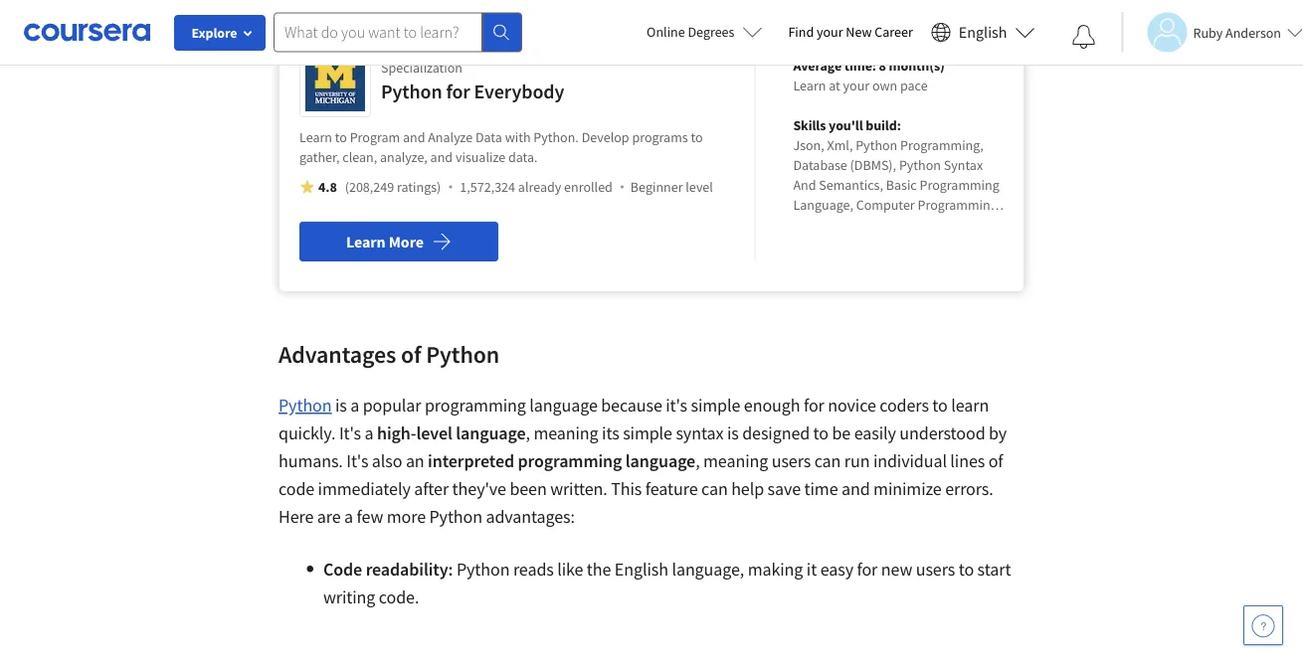 Task type: vqa. For each thing, say whether or not it's contained in the screenshot.
New
yes



Task type: describe. For each thing, give the bounding box(es) containing it.
english inside python reads like the english language, making it easy for new users to start writing code.
[[615, 559, 668, 581]]

beginner
[[631, 178, 683, 196]]

1 vertical spatial programming,
[[918, 196, 1001, 214]]

, for users
[[695, 450, 700, 473]]

are
[[317, 506, 341, 528]]

0 vertical spatial and
[[403, 128, 425, 146]]

high-
[[377, 422, 416, 445]]

interpreted programming language
[[424, 450, 695, 473]]

data.
[[508, 148, 538, 166]]

0 vertical spatial programming,
[[900, 136, 984, 154]]

data down web
[[920, 236, 947, 254]]

run
[[844, 450, 870, 473]]

be
[[832, 422, 851, 445]]

syntax
[[676, 422, 724, 445]]

code readability:
[[323, 559, 453, 581]]

by
[[989, 422, 1007, 445]]

degrees
[[688, 23, 735, 41]]

and
[[793, 176, 816, 194]]

enrolled
[[564, 178, 613, 196]]

to inside python reads like the english language, making it easy for new users to start writing code.
[[959, 559, 974, 581]]

like
[[557, 559, 583, 581]]

anderson
[[1226, 23, 1281, 41]]

clean,
[[343, 148, 377, 166]]

(dataviz)
[[899, 256, 951, 274]]

json,
[[793, 136, 824, 154]]

learn
[[951, 394, 989, 417]]

python up (dbms), at the top right
[[856, 136, 898, 154]]

been
[[510, 478, 547, 500]]

visualization
[[823, 256, 897, 274]]

programs
[[632, 128, 688, 146]]

python up high-level language
[[426, 339, 499, 369]]

your inside average time: 8 month(s) learn at your own pace
[[843, 77, 870, 95]]

level for high-
[[416, 422, 452, 445]]

designed
[[742, 422, 810, 445]]

explore button
[[174, 15, 266, 51]]

code.
[[379, 586, 419, 609]]

career
[[875, 23, 913, 41]]

is a popular programming language because it's simple enough for novice coders to learn quickly. it's a
[[279, 394, 989, 445]]

to inside , meaning its simple syntax is designed to be easily understood by humans. it's also an
[[813, 422, 829, 445]]

is inside is a popular programming language because it's simple enough for novice coders to learn quickly. it's a
[[335, 394, 347, 417]]

easy
[[820, 559, 853, 581]]

0 vertical spatial a
[[350, 394, 359, 417]]

novice
[[828, 394, 876, 417]]

analyze,
[[380, 148, 428, 166]]

easily
[[854, 422, 896, 445]]

own
[[872, 77, 897, 95]]

skills you'll build: json, xml, python programming, database (dbms), python syntax and semantics, basic programming language, computer programming, data structure, tuple, web scraping, sqlite, sql, data analysis, data visualization (dataviz)
[[793, 116, 1001, 274]]

language for interpreted programming language
[[626, 450, 695, 473]]

of inside , meaning users can run individual lines of code immediately after they've been written. this feature can help save time and minimize errors. here are a few more python advantages:
[[988, 450, 1003, 473]]

code
[[279, 478, 314, 500]]

learn more button
[[299, 222, 498, 262]]

learn inside average time: 8 month(s) learn at your own pace
[[793, 77, 826, 95]]

python reads like the english language, making it easy for new users to start writing code.
[[323, 559, 1011, 609]]

errors.
[[945, 478, 993, 500]]

to right programs
[[691, 128, 703, 146]]

its
[[602, 422, 619, 445]]

time
[[804, 478, 838, 500]]

it's inside is a popular programming language because it's simple enough for novice coders to learn quickly. it's a
[[339, 422, 361, 445]]

sql,
[[890, 236, 917, 254]]

to inside is a popular programming language because it's simple enough for novice coders to learn quickly. it's a
[[932, 394, 948, 417]]

8
[[879, 57, 886, 75]]

(dbms),
[[850, 156, 896, 174]]

python.
[[533, 128, 579, 146]]

, meaning users can run individual lines of code immediately after they've been written. this feature can help save time and minimize errors. here are a few more python advantages:
[[279, 450, 1003, 528]]

syntax
[[944, 156, 983, 174]]

language for high-level language
[[456, 422, 526, 445]]

python inside , meaning users can run individual lines of code immediately after they've been written. this feature can help save time and minimize errors. here are a few more python advantages:
[[429, 506, 482, 528]]

, meaning its simple syntax is designed to be easily understood by humans. it's also an
[[279, 422, 1007, 473]]

here
[[279, 506, 314, 528]]

1 horizontal spatial and
[[430, 148, 453, 166]]

advantages of python
[[279, 339, 499, 369]]

humans.
[[279, 450, 343, 473]]

start
[[977, 559, 1011, 581]]

enough
[[744, 394, 800, 417]]

level for beginner
[[686, 178, 713, 196]]

is inside , meaning its simple syntax is designed to be easily understood by humans. it's also an
[[727, 422, 739, 445]]

quickly.
[[279, 422, 336, 445]]

a inside , meaning users can run individual lines of code immediately after they've been written. this feature can help save time and minimize errors. here are a few more python advantages:
[[344, 506, 353, 528]]

1,572,324 already enrolled
[[460, 178, 613, 196]]

new
[[846, 23, 872, 41]]

simple inside is a popular programming language because it's simple enough for novice coders to learn quickly. it's a
[[691, 394, 740, 417]]

making
[[748, 559, 803, 581]]

university of michigan image
[[305, 52, 365, 111]]

, for its
[[526, 422, 530, 445]]

specialization
[[381, 59, 463, 77]]

everybody
[[474, 79, 564, 104]]

also
[[372, 450, 402, 473]]

readability:
[[366, 559, 453, 581]]

basic
[[886, 176, 917, 194]]

help center image
[[1251, 614, 1275, 638]]

language,
[[672, 559, 744, 581]]

learn for learn to program and analyze data with python. develop programs to gather, clean, analyze, and visualize data.
[[299, 128, 332, 146]]

programming inside is a popular programming language because it's simple enough for novice coders to learn quickly. it's a
[[425, 394, 526, 417]]

analyze
[[428, 128, 473, 146]]

find your new career
[[788, 23, 913, 41]]

month(s)
[[889, 57, 945, 75]]

code
[[323, 559, 362, 581]]

for inside specialization python for everybody
[[446, 79, 470, 104]]

because
[[601, 394, 662, 417]]

simple inside , meaning its simple syntax is designed to be easily understood by humans. it's also an
[[623, 422, 672, 445]]

ruby anderson button
[[1122, 12, 1303, 52]]

save
[[767, 478, 801, 500]]

feature
[[645, 478, 698, 500]]

python inside specialization python for everybody
[[381, 79, 442, 104]]

gather,
[[299, 148, 340, 166]]

it's
[[666, 394, 687, 417]]

for for because
[[804, 394, 824, 417]]

online
[[647, 23, 685, 41]]



Task type: locate. For each thing, give the bounding box(es) containing it.
develop
[[582, 128, 629, 146]]

to left start
[[959, 559, 974, 581]]

2 horizontal spatial learn
[[793, 77, 826, 95]]

0 vertical spatial language
[[530, 394, 598, 417]]

help
[[731, 478, 764, 500]]

level up an
[[416, 422, 452, 445]]

4.8
[[318, 178, 337, 196]]

1 vertical spatial your
[[843, 77, 870, 95]]

simple down the because
[[623, 422, 672, 445]]

program
[[350, 128, 400, 146]]

individual
[[873, 450, 947, 473]]

time:
[[844, 57, 876, 75]]

1 vertical spatial it's
[[346, 450, 368, 473]]

1 horizontal spatial learn
[[346, 232, 386, 252]]

python up basic
[[899, 156, 941, 174]]

1 vertical spatial simple
[[623, 422, 672, 445]]

2 vertical spatial and
[[842, 478, 870, 500]]

and
[[403, 128, 425, 146], [430, 148, 453, 166], [842, 478, 870, 500]]

online degrees button
[[631, 10, 778, 54]]

can
[[814, 450, 841, 473], [701, 478, 728, 500]]

1 vertical spatial is
[[727, 422, 739, 445]]

0 horizontal spatial learn
[[299, 128, 332, 146]]

show notifications image
[[1072, 25, 1096, 49]]

None search field
[[274, 12, 522, 52]]

0 horizontal spatial level
[[416, 422, 452, 445]]

0 horizontal spatial simple
[[623, 422, 672, 445]]

to up the clean, on the top left
[[335, 128, 347, 146]]

, up interpreted programming language
[[526, 422, 530, 445]]

1 horizontal spatial language
[[530, 394, 598, 417]]

more
[[389, 232, 424, 252]]

language up interpreted
[[456, 422, 526, 445]]

1 horizontal spatial simple
[[691, 394, 740, 417]]

users right new
[[916, 559, 955, 581]]

1 horizontal spatial is
[[727, 422, 739, 445]]

0 vertical spatial your
[[817, 23, 843, 41]]

1 vertical spatial meaning
[[703, 450, 768, 473]]

1 vertical spatial ,
[[695, 450, 700, 473]]

scraping,
[[793, 236, 848, 254]]

your right find
[[817, 23, 843, 41]]

is right python 'link'
[[335, 394, 347, 417]]

data inside learn to program and analyze data with python. develop programs to gather, clean, analyze, and visualize data.
[[475, 128, 502, 146]]

0 vertical spatial it's
[[339, 422, 361, 445]]

1 vertical spatial users
[[916, 559, 955, 581]]

for inside python reads like the english language, making it easy for new users to start writing code.
[[857, 559, 878, 581]]

2 horizontal spatial and
[[842, 478, 870, 500]]

programming, down programming at the right of the page
[[918, 196, 1001, 214]]

of down 'by'
[[988, 450, 1003, 473]]

1 horizontal spatial ,
[[695, 450, 700, 473]]

(208,249
[[345, 178, 394, 196]]

for down the specialization
[[446, 79, 470, 104]]

0 vertical spatial programming
[[425, 394, 526, 417]]

structure,
[[823, 216, 881, 234]]

1 vertical spatial language
[[456, 422, 526, 445]]

programming
[[920, 176, 999, 194]]

1 vertical spatial level
[[416, 422, 452, 445]]

your down the 'time:'
[[843, 77, 870, 95]]

python down they've
[[429, 506, 482, 528]]

2 vertical spatial learn
[[346, 232, 386, 252]]

meaning up interpreted programming language
[[534, 422, 598, 445]]

0 horizontal spatial users
[[772, 450, 811, 473]]

meaning for its
[[534, 422, 598, 445]]

2 horizontal spatial language
[[626, 450, 695, 473]]

1 horizontal spatial english
[[959, 22, 1007, 42]]

1 horizontal spatial users
[[916, 559, 955, 581]]

average time: 8 month(s) learn at your own pace
[[793, 57, 945, 95]]

learn more
[[346, 232, 424, 252]]

ratings)
[[397, 178, 441, 196]]

1 vertical spatial of
[[988, 450, 1003, 473]]

0 horizontal spatial of
[[401, 339, 421, 369]]

english button
[[923, 0, 1043, 65]]

learn inside "button"
[[346, 232, 386, 252]]

0 vertical spatial of
[[401, 339, 421, 369]]

language up feature
[[626, 450, 695, 473]]

0 horizontal spatial meaning
[[534, 422, 598, 445]]

2 vertical spatial a
[[344, 506, 353, 528]]

web
[[922, 216, 948, 234]]

visualize
[[455, 148, 506, 166]]

immediately
[[318, 478, 411, 500]]

understood
[[900, 422, 985, 445]]

it's up immediately
[[346, 450, 368, 473]]

few
[[357, 506, 383, 528]]

with
[[505, 128, 531, 146]]

it
[[807, 559, 817, 581]]

0 vertical spatial simple
[[691, 394, 740, 417]]

at
[[829, 77, 840, 95]]

more
[[387, 506, 426, 528]]

meaning inside , meaning users can run individual lines of code immediately after they've been written. this feature can help save time and minimize errors. here are a few more python advantages:
[[703, 450, 768, 473]]

learn inside learn to program and analyze data with python. develop programs to gather, clean, analyze, and visualize data.
[[299, 128, 332, 146]]

1 horizontal spatial for
[[804, 394, 824, 417]]

, down syntax
[[695, 450, 700, 473]]

learn for learn more
[[346, 232, 386, 252]]

python inside python reads like the english language, making it easy for new users to start writing code.
[[456, 559, 510, 581]]

1 vertical spatial can
[[701, 478, 728, 500]]

your
[[817, 23, 843, 41], [843, 77, 870, 95]]

analysis,
[[950, 236, 1001, 254]]

simple up syntax
[[691, 394, 740, 417]]

learn to program and analyze data with python. develop programs to gather, clean, analyze, and visualize data.
[[299, 128, 703, 166]]

english
[[959, 22, 1007, 42], [615, 559, 668, 581]]

learn left more at the left top
[[346, 232, 386, 252]]

0 horizontal spatial english
[[615, 559, 668, 581]]

minimize
[[873, 478, 942, 500]]

2 vertical spatial for
[[857, 559, 878, 581]]

level right 'beginner'
[[686, 178, 713, 196]]

language up interpreted programming language
[[530, 394, 598, 417]]

and down analyze
[[430, 148, 453, 166]]

0 vertical spatial level
[[686, 178, 713, 196]]

written.
[[550, 478, 608, 500]]

can left help
[[701, 478, 728, 500]]

learn up the gather,
[[299, 128, 332, 146]]

it's right the 'quickly.'
[[339, 422, 361, 445]]

for inside is a popular programming language because it's simple enough for novice coders to learn quickly. it's a
[[804, 394, 824, 417]]

it's inside , meaning its simple syntax is designed to be easily understood by humans. it's also an
[[346, 450, 368, 473]]

online degrees
[[647, 23, 735, 41]]

1 vertical spatial and
[[430, 148, 453, 166]]

english right the
[[615, 559, 668, 581]]

meaning
[[534, 422, 598, 445], [703, 450, 768, 473]]

you'll
[[829, 116, 863, 134]]

0 vertical spatial users
[[772, 450, 811, 473]]

0 vertical spatial for
[[446, 79, 470, 104]]

, inside , meaning users can run individual lines of code immediately after they've been written. this feature can help save time and minimize errors. here are a few more python advantages:
[[695, 450, 700, 473]]

find
[[788, 23, 814, 41]]

users inside , meaning users can run individual lines of code immediately after they've been written. this feature can help save time and minimize errors. here are a few more python advantages:
[[772, 450, 811, 473]]

interpreted
[[428, 450, 514, 473]]

learn
[[793, 77, 826, 95], [299, 128, 332, 146], [346, 232, 386, 252]]

1 vertical spatial learn
[[299, 128, 332, 146]]

1,572,324
[[460, 178, 515, 196]]

to left be at the right of page
[[813, 422, 829, 445]]

0 horizontal spatial is
[[335, 394, 347, 417]]

data up scraping,
[[793, 216, 820, 234]]

coursera image
[[24, 16, 150, 48]]

learn down average
[[793, 77, 826, 95]]

specialization python for everybody
[[381, 59, 564, 104]]

1 vertical spatial programming
[[518, 450, 622, 473]]

2 vertical spatial language
[[626, 450, 695, 473]]

0 vertical spatial meaning
[[534, 422, 598, 445]]

english right career
[[959, 22, 1007, 42]]

lines
[[950, 450, 985, 473]]

0 vertical spatial is
[[335, 394, 347, 417]]

1 horizontal spatial can
[[814, 450, 841, 473]]

find your new career link
[[778, 20, 923, 45]]

already
[[518, 178, 561, 196]]

1 horizontal spatial meaning
[[703, 450, 768, 473]]

reads
[[513, 559, 554, 581]]

a left high-
[[365, 422, 373, 445]]

after
[[414, 478, 449, 500]]

and up analyze,
[[403, 128, 425, 146]]

users inside python reads like the english language, making it easy for new users to start writing code.
[[916, 559, 955, 581]]

english inside button
[[959, 22, 1007, 42]]

of up popular
[[401, 339, 421, 369]]

What do you want to learn? text field
[[274, 12, 482, 52]]

programming up high-level language
[[425, 394, 526, 417]]

for left the novice
[[804, 394, 824, 417]]

0 horizontal spatial and
[[403, 128, 425, 146]]

python link
[[279, 394, 332, 417]]

programming up "written."
[[518, 450, 622, 473]]

users up save
[[772, 450, 811, 473]]

and down "run"
[[842, 478, 870, 500]]

an
[[406, 450, 424, 473]]

0 horizontal spatial for
[[446, 79, 470, 104]]

ruby
[[1193, 23, 1223, 41]]

, inside , meaning its simple syntax is designed to be easily understood by humans. it's also an
[[526, 422, 530, 445]]

1 horizontal spatial of
[[988, 450, 1003, 473]]

1 vertical spatial english
[[615, 559, 668, 581]]

0 horizontal spatial can
[[701, 478, 728, 500]]

tuple,
[[883, 216, 919, 234]]

semantics,
[[819, 176, 883, 194]]

4.8 (208,249 ratings)
[[318, 178, 441, 196]]

python left reads
[[456, 559, 510, 581]]

2 horizontal spatial for
[[857, 559, 878, 581]]

and inside , meaning users can run individual lines of code immediately after they've been written. this feature can help save time and minimize errors. here are a few more python advantages:
[[842, 478, 870, 500]]

simple
[[691, 394, 740, 417], [623, 422, 672, 445]]

for left new
[[857, 559, 878, 581]]

popular
[[363, 394, 421, 417]]

programming,
[[900, 136, 984, 154], [918, 196, 1001, 214]]

is right syntax
[[727, 422, 739, 445]]

a left popular
[[350, 394, 359, 417]]

meaning for users
[[703, 450, 768, 473]]

language inside is a popular programming language because it's simple enough for novice coders to learn quickly. it's a
[[530, 394, 598, 417]]

meaning inside , meaning its simple syntax is designed to be easily understood by humans. it's also an
[[534, 422, 598, 445]]

to up the understood
[[932, 394, 948, 417]]

for for language,
[[857, 559, 878, 581]]

0 vertical spatial learn
[[793, 77, 826, 95]]

meaning up help
[[703, 450, 768, 473]]

0 vertical spatial ,
[[526, 422, 530, 445]]

explore
[[191, 24, 237, 42]]

advantages
[[279, 339, 396, 369]]

python down the specialization
[[381, 79, 442, 104]]

programming, up syntax
[[900, 136, 984, 154]]

1 vertical spatial for
[[804, 394, 824, 417]]

advantages:
[[486, 506, 575, 528]]

ruby anderson
[[1193, 23, 1281, 41]]

data down scraping,
[[793, 256, 820, 274]]

0 horizontal spatial ,
[[526, 422, 530, 445]]

skills
[[793, 116, 826, 134]]

0 vertical spatial english
[[959, 22, 1007, 42]]

for
[[446, 79, 470, 104], [804, 394, 824, 417], [857, 559, 878, 581]]

0 horizontal spatial language
[[456, 422, 526, 445]]

1 vertical spatial a
[[365, 422, 373, 445]]

1 horizontal spatial level
[[686, 178, 713, 196]]

data up visualize
[[475, 128, 502, 146]]

this
[[611, 478, 642, 500]]

pace
[[900, 77, 928, 95]]

a right are
[[344, 506, 353, 528]]

0 vertical spatial can
[[814, 450, 841, 473]]

can up time
[[814, 450, 841, 473]]

xml,
[[827, 136, 853, 154]]

high-level language
[[377, 422, 526, 445]]

python up the 'quickly.'
[[279, 394, 332, 417]]



